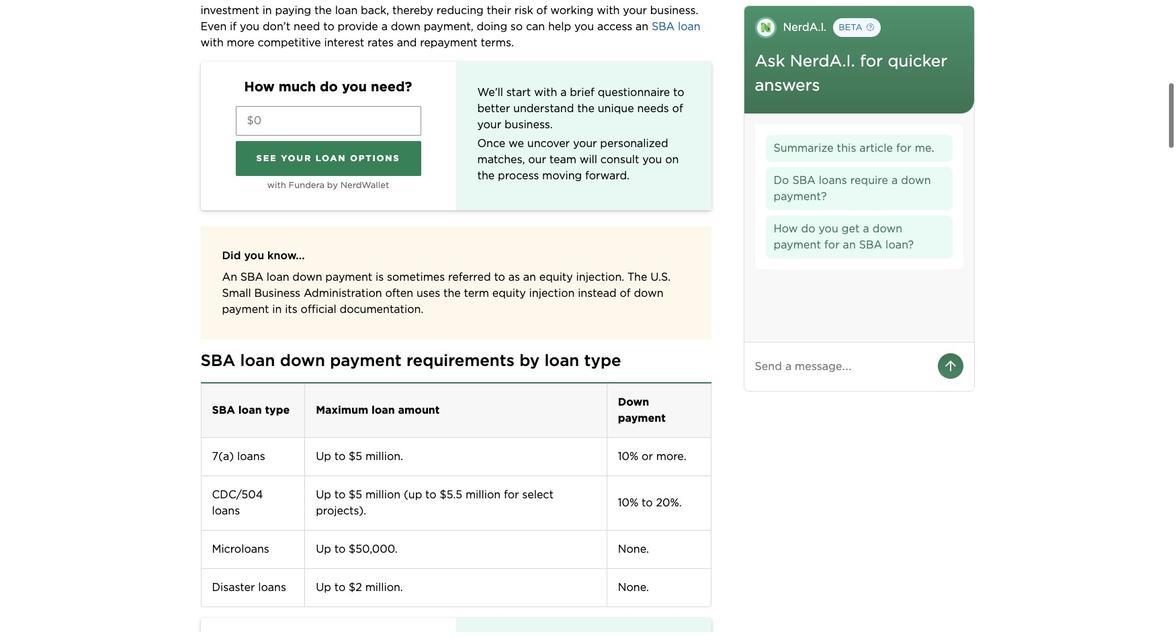 Task type: describe. For each thing, give the bounding box(es) containing it.
0 horizontal spatial your
[[478, 118, 502, 131]]

the
[[628, 271, 648, 283]]

type inside table 13330 element
[[265, 404, 290, 417]]

options
[[350, 153, 400, 163]]

you inside how do you get a down payment for an sba loan?
[[819, 223, 839, 235]]

with inside we'll start with a brief questionnaire to better understand the unique needs of your business. once we uncover your personalized matches, our team will consult you on the process moving forward.
[[535, 86, 558, 99]]

for inside ask nerda.i. for quicker answers
[[861, 51, 884, 71]]

in inside an sba loan down payment is sometimes referred to as an equity injection. the u.s. small business administration often uses the term equity injection instead of down payment in its official documentation.
[[272, 303, 282, 316]]

$5.5
[[440, 488, 463, 501]]

2 million from the left
[[466, 488, 501, 501]]

sba up sba loan type
[[201, 351, 236, 370]]

personalized
[[601, 137, 669, 150]]

how do you get a down payment for an sba loan? button
[[766, 216, 953, 259]]

injection.
[[577, 271, 625, 283]]

down down the its
[[280, 351, 325, 370]]

select
[[523, 488, 554, 501]]

more.
[[657, 450, 687, 463]]

nerda.i. inside ask nerda.i. for quicker answers
[[790, 51, 856, 71]]

up to $5 million.
[[316, 450, 403, 463]]

none. for up to $2 million.
[[618, 581, 649, 594]]

competitive
[[258, 36, 321, 49]]

u.s.
[[651, 271, 671, 283]]

ask
[[755, 51, 786, 71]]

you down working
[[575, 20, 594, 33]]

$2
[[349, 581, 362, 594]]

sba loan type
[[212, 404, 290, 417]]

summarize this article for me. button
[[766, 135, 953, 162]]

article
[[860, 142, 894, 155]]

paying
[[275, 4, 311, 17]]

lenders
[[201, 0, 243, 0]]

you left have on the top
[[587, 0, 607, 0]]

up for up to $5 million (up to $5.5 million for select projects).
[[316, 488, 331, 501]]

for inside the up to $5 million (up to $5.5 million for select projects).
[[504, 488, 519, 501]]

require inside the lenders often require you to put money down upfront because it shows you have an investment in paying the loan back, thereby reducing their risk of working with your business. even if you don't need to provide a down payment, doing so can help you access an
[[278, 0, 316, 0]]

more
[[227, 36, 255, 49]]

often inside the lenders often require you to put money down upfront because it shows you have an investment in paying the loan back, thereby reducing their risk of working with your business. even if you don't need to provide a down payment, doing so can help you access an
[[247, 0, 275, 0]]

10% for 10% or more.
[[618, 450, 639, 463]]

0 vertical spatial do
[[320, 79, 338, 95]]

20%.
[[657, 497, 682, 509]]

million. for up to $5 million.
[[366, 450, 403, 463]]

with inside with more competitive interest rates and repayment terms.
[[201, 36, 224, 49]]

with more competitive interest rates and repayment terms.
[[201, 20, 704, 49]]

to inside we'll start with a brief questionnaire to better understand the unique needs of your business. once we uncover your personalized matches, our team will consult you on the process moving forward.
[[674, 86, 685, 99]]

or
[[642, 450, 653, 463]]

small
[[222, 287, 251, 300]]

back,
[[361, 4, 389, 17]]

a inside how do you get a down payment for an sba loan?
[[864, 223, 870, 235]]

often inside an sba loan down payment is sometimes referred to as an equity injection. the u.s. small business administration often uses the term equity injection instead of down payment in its official documentation.
[[385, 287, 414, 300]]

none. for up to $50,000.
[[618, 543, 649, 556]]

lenders often require you to put money down upfront because it shows you have an investment in paying the loan back, thereby reducing their risk of working with your business. even if you don't need to provide a down payment, doing so can help you access an
[[201, 0, 702, 33]]

cdc/504 loans
[[212, 488, 266, 517]]

to right (up
[[426, 488, 437, 501]]

up for up to $50,000.
[[316, 543, 331, 556]]

business. inside the lenders often require you to put money down upfront because it shows you have an investment in paying the loan back, thereby reducing their risk of working with your business. even if you don't need to provide a down payment, doing so can help you access an
[[651, 4, 699, 17]]

fundera
[[289, 180, 325, 190]]

up for up to $2 million.
[[316, 581, 331, 594]]

loan inside the lenders often require you to put money down upfront because it shows you have an investment in paying the loan back, thereby reducing their risk of working with your business. even if you don't need to provide a down payment, doing so can help you access an
[[335, 4, 358, 17]]

of for injection.
[[620, 287, 631, 300]]

payment inside how do you get a down payment for an sba loan?
[[774, 239, 822, 251]]

is
[[376, 271, 384, 283]]

down
[[618, 396, 650, 408]]

loans for up to $5 million.
[[237, 450, 265, 463]]

up to $50,000.
[[316, 543, 398, 556]]

sba loan down payment requirements by loan type
[[201, 351, 622, 370]]

questionnaire
[[598, 86, 670, 99]]

see your loan options
[[257, 153, 400, 163]]

needs
[[638, 102, 669, 115]]

an sba loan down payment is sometimes referred to as an equity injection. the u.s. small business administration often uses the term equity injection instead of down payment in its official documentation.
[[222, 271, 674, 316]]

Message Entry text field
[[755, 359, 927, 375]]

put
[[356, 0, 374, 0]]

for inside how do you get a down payment for an sba loan?
[[825, 239, 840, 251]]

working
[[551, 4, 594, 17]]

we
[[509, 137, 524, 150]]

sba right 'access'
[[652, 20, 675, 33]]

me.
[[915, 142, 935, 155]]

risk
[[515, 4, 534, 17]]

sba inside table 13330 element
[[212, 404, 235, 417]]

sba inside an sba loan down payment is sometimes referred to as an equity injection. the u.s. small business administration often uses the term equity injection instead of down payment in its official documentation.
[[241, 271, 264, 283]]

a inside the lenders often require you to put money down upfront because it shows you have an investment in paying the loan back, thereby reducing their risk of working with your business. even if you don't need to provide a down payment, doing so can help you access an
[[382, 20, 388, 33]]

have
[[610, 0, 635, 0]]

answers
[[755, 75, 821, 95]]

how for how much do you need?
[[244, 79, 275, 95]]

need?
[[371, 79, 412, 95]]

loans inside do sba loans require a down payment?
[[819, 174, 848, 187]]

an inside how do you get a down payment for an sba loan?
[[843, 239, 856, 251]]

you right if
[[240, 20, 260, 33]]

forward.
[[586, 169, 630, 182]]

of inside we'll start with a brief questionnaire to better understand the unique needs of your business. once we uncover your personalized matches, our team will consult you on the process moving forward.
[[673, 102, 684, 115]]

even
[[201, 20, 227, 33]]

know...
[[268, 249, 305, 262]]

and
[[397, 36, 417, 49]]

more information about beta image
[[834, 16, 883, 38]]

to left 20%.
[[642, 497, 653, 509]]

microloans
[[212, 543, 269, 556]]

nerdwallet
[[341, 180, 389, 190]]

see your loan options button
[[236, 141, 421, 176]]

loans for up to $2 million.
[[258, 581, 286, 594]]

an right 'access'
[[636, 20, 649, 33]]

need
[[294, 20, 320, 33]]

much
[[279, 79, 316, 95]]

amount
[[398, 404, 440, 417]]

down inside do sba loans require a down payment?
[[902, 174, 932, 187]]

did
[[222, 249, 241, 262]]

to up projects).
[[335, 488, 346, 501]]

matches,
[[478, 153, 525, 166]]

money
[[377, 0, 414, 0]]

$0 telephone field
[[236, 106, 421, 136]]

moving
[[543, 169, 582, 182]]

it
[[540, 0, 547, 0]]

team
[[550, 153, 577, 166]]

doing
[[477, 20, 508, 33]]

$5 for million.
[[349, 450, 362, 463]]

up to $5 million (up to $5.5 million for select projects).
[[316, 488, 557, 517]]

the inside an sba loan down payment is sometimes referred to as an equity injection. the u.s. small business administration often uses the term equity injection instead of down payment in its official documentation.
[[444, 287, 461, 300]]

unique
[[598, 102, 634, 115]]

cdc/504
[[212, 488, 263, 501]]

(up
[[404, 488, 422, 501]]

will
[[580, 153, 598, 166]]

payment?
[[774, 190, 827, 203]]

don't
[[263, 20, 291, 33]]

with inside the lenders often require you to put money down upfront because it shows you have an investment in paying the loan back, thereby reducing their risk of working with your business. even if you don't need to provide a down payment, doing so can help you access an
[[597, 4, 620, 17]]

we'll
[[478, 86, 504, 99]]



Task type: vqa. For each thing, say whether or not it's contained in the screenshot.


Task type: locate. For each thing, give the bounding box(es) containing it.
a left brief
[[561, 86, 567, 99]]

investment
[[201, 4, 259, 17]]

0 horizontal spatial million
[[366, 488, 401, 501]]

1 horizontal spatial by
[[520, 351, 540, 370]]

payment,
[[424, 20, 474, 33]]

the inside the lenders often require you to put money down upfront because it shows you have an investment in paying the loan back, thereby reducing their risk of working with your business. even if you don't need to provide a down payment, doing so can help you access an
[[315, 4, 332, 17]]

1 horizontal spatial do
[[802, 223, 816, 235]]

type up 7(a) loans
[[265, 404, 290, 417]]

disaster loans
[[212, 581, 286, 594]]

the down matches,
[[478, 169, 495, 182]]

down inside how do you get a down payment for an sba loan?
[[873, 223, 903, 235]]

can
[[526, 20, 545, 33]]

1 vertical spatial often
[[385, 287, 414, 300]]

0 vertical spatial require
[[278, 0, 316, 0]]

payment inside table 13330 element
[[618, 412, 666, 425]]

1 $5 from the top
[[349, 450, 362, 463]]

of for you
[[537, 4, 548, 17]]

$5 inside the up to $5 million (up to $5.5 million for select projects).
[[349, 488, 362, 501]]

this
[[837, 142, 857, 155]]

uncover
[[528, 137, 570, 150]]

often up don't
[[247, 0, 275, 0]]

down payment
[[618, 396, 666, 425]]

million. right $2
[[366, 581, 403, 594]]

to left $2
[[335, 581, 346, 594]]

with fundera by nerdwallet
[[267, 180, 389, 190]]

do down payment?
[[802, 223, 816, 235]]

summarize
[[774, 142, 834, 155]]

a right get
[[864, 223, 870, 235]]

sba loan link
[[652, 20, 701, 33]]

sba inside how do you get a down payment for an sba loan?
[[860, 239, 883, 251]]

your inside the lenders often require you to put money down upfront because it shows you have an investment in paying the loan back, thereby reducing their risk of working with your business. even if you don't need to provide a down payment, doing so can help you access an
[[623, 4, 647, 17]]

1 million from the left
[[366, 488, 401, 501]]

for left select
[[504, 488, 519, 501]]

repayment
[[420, 36, 478, 49]]

a down article
[[892, 174, 898, 187]]

0 horizontal spatial business.
[[505, 118, 553, 131]]

of inside the lenders often require you to put money down upfront because it shows you have an investment in paying the loan back, thereby reducing their risk of working with your business. even if you don't need to provide a down payment, doing so can help you access an
[[537, 4, 548, 17]]

$5 down maximum
[[349, 450, 362, 463]]

nerda.i. left beta on the top
[[784, 21, 827, 34]]

with down have on the top
[[597, 4, 620, 17]]

up up projects).
[[316, 488, 331, 501]]

2 none. from the top
[[618, 581, 649, 594]]

0 horizontal spatial of
[[537, 4, 548, 17]]

rates
[[368, 36, 394, 49]]

an
[[222, 271, 237, 283]]

your up will
[[573, 137, 597, 150]]

we'll start with a brief questionnaire to better understand the unique needs of your business. once we uncover your personalized matches, our team will consult you on the process moving forward.
[[478, 86, 685, 182]]

down down me.
[[902, 174, 932, 187]]

down down the
[[634, 287, 664, 300]]

0 vertical spatial in
[[263, 4, 272, 17]]

7(a)
[[212, 450, 234, 463]]

sba up 7(a)
[[212, 404, 235, 417]]

shows
[[551, 0, 584, 0]]

requirements
[[407, 351, 515, 370]]

loan inside an sba loan down payment is sometimes referred to as an equity injection. the u.s. small business administration often uses the term equity injection instead of down payment in its official documentation.
[[267, 271, 289, 283]]

for left me.
[[897, 142, 912, 155]]

you
[[319, 0, 338, 0], [587, 0, 607, 0], [240, 20, 260, 33], [575, 20, 594, 33], [342, 79, 367, 95], [643, 153, 663, 166], [819, 223, 839, 235], [244, 249, 264, 262]]

to right need
[[323, 20, 335, 33]]

4 up from the top
[[316, 581, 331, 594]]

0 vertical spatial equity
[[540, 271, 573, 283]]

2 up from the top
[[316, 488, 331, 501]]

its
[[285, 303, 298, 316]]

of right needs
[[673, 102, 684, 115]]

loan?
[[886, 239, 915, 251]]

a inside we'll start with a brief questionnaire to better understand the unique needs of your business. once we uncover your personalized matches, our team will consult you on the process moving forward.
[[561, 86, 567, 99]]

for down more information about beta image
[[861, 51, 884, 71]]

sba up payment?
[[793, 174, 816, 187]]

1 horizontal spatial often
[[385, 287, 414, 300]]

with down "see"
[[267, 180, 286, 190]]

uses
[[417, 287, 441, 300]]

you left on
[[643, 153, 663, 166]]

start
[[507, 86, 531, 99]]

do right the much
[[320, 79, 338, 95]]

0 vertical spatial nerda.i.
[[784, 21, 827, 34]]

1 10% from the top
[[618, 450, 639, 463]]

payment down small
[[222, 303, 269, 316]]

as
[[509, 271, 520, 283]]

a
[[382, 20, 388, 33], [561, 86, 567, 99], [892, 174, 898, 187], [864, 223, 870, 235]]

loans for up to $5 million (up to $5.5 million for select projects).
[[212, 505, 240, 517]]

of down it
[[537, 4, 548, 17]]

1 vertical spatial equity
[[493, 287, 526, 300]]

sometimes
[[387, 271, 445, 283]]

better
[[478, 102, 510, 115]]

type up "down" at the right bottom of page
[[585, 351, 622, 370]]

1 vertical spatial of
[[673, 102, 684, 115]]

if
[[230, 20, 237, 33]]

1 horizontal spatial type
[[585, 351, 622, 370]]

your down better
[[478, 118, 502, 131]]

1 vertical spatial nerda.i.
[[790, 51, 856, 71]]

million left (up
[[366, 488, 401, 501]]

million. for up to $2 million.
[[366, 581, 403, 594]]

0 vertical spatial by
[[327, 180, 338, 190]]

beta
[[839, 22, 863, 32]]

payment up maximum loan amount
[[330, 351, 402, 370]]

1 up from the top
[[316, 450, 331, 463]]

do sba loans require a down payment?
[[774, 174, 932, 203]]

loans down the "this"
[[819, 174, 848, 187]]

0 horizontal spatial often
[[247, 0, 275, 0]]

0 horizontal spatial by
[[327, 180, 338, 190]]

sba inside do sba loans require a down payment?
[[793, 174, 816, 187]]

nerda.i. up answers
[[790, 51, 856, 71]]

million. down maximum loan amount
[[366, 450, 403, 463]]

provide
[[338, 20, 378, 33]]

access
[[598, 20, 633, 33]]

business. inside we'll start with a brief questionnaire to better understand the unique needs of your business. once we uncover your personalized matches, our team will consult you on the process moving forward.
[[505, 118, 553, 131]]

0 horizontal spatial in
[[263, 4, 272, 17]]

up inside the up to $5 million (up to $5.5 million for select projects).
[[316, 488, 331, 501]]

to left $50,000.
[[335, 543, 346, 556]]

0 horizontal spatial equity
[[493, 287, 526, 300]]

0 vertical spatial type
[[585, 351, 622, 370]]

you up need
[[319, 0, 338, 0]]

of down the
[[620, 287, 631, 300]]

0 horizontal spatial do
[[320, 79, 338, 95]]

how do you get a down payment for an sba loan?
[[774, 223, 915, 251]]

payment down payment?
[[774, 239, 822, 251]]

quicker
[[888, 51, 948, 71]]

to left as
[[494, 271, 506, 283]]

0 vertical spatial $5
[[349, 450, 362, 463]]

help
[[549, 20, 572, 33]]

our
[[529, 153, 547, 166]]

loans inside cdc/504 loans
[[212, 505, 240, 517]]

2 horizontal spatial of
[[673, 102, 684, 115]]

1 horizontal spatial in
[[272, 303, 282, 316]]

up for up to $5 million.
[[316, 450, 331, 463]]

million.
[[366, 450, 403, 463], [366, 581, 403, 594]]

$5 for million
[[349, 488, 362, 501]]

business. down understand
[[505, 118, 553, 131]]

sba
[[652, 20, 675, 33], [793, 174, 816, 187], [860, 239, 883, 251], [241, 271, 264, 283], [201, 351, 236, 370], [212, 404, 235, 417]]

loans down cdc/504
[[212, 505, 240, 517]]

1 horizontal spatial of
[[620, 287, 631, 300]]

10%
[[618, 450, 639, 463], [618, 497, 639, 509]]

the up need
[[315, 4, 332, 17]]

their
[[487, 4, 512, 17]]

business. up sba loan link
[[651, 4, 699, 17]]

0 vertical spatial of
[[537, 4, 548, 17]]

an inside an sba loan down payment is sometimes referred to as an equity injection. the u.s. small business administration often uses the term equity injection instead of down payment in its official documentation.
[[524, 271, 536, 283]]

disaster
[[212, 581, 255, 594]]

0 horizontal spatial require
[[278, 0, 316, 0]]

down up loan?
[[873, 223, 903, 235]]

a inside do sba loans require a down payment?
[[892, 174, 898, 187]]

0 vertical spatial your
[[623, 4, 647, 17]]

1 horizontal spatial require
[[851, 174, 889, 187]]

loan
[[316, 153, 346, 163]]

1 horizontal spatial equity
[[540, 271, 573, 283]]

payment down "down" at the right bottom of page
[[618, 412, 666, 425]]

did you know...
[[222, 249, 305, 262]]

0 vertical spatial 10%
[[618, 450, 639, 463]]

down up thereby
[[417, 0, 447, 0]]

instead
[[578, 287, 617, 300]]

1 horizontal spatial million
[[466, 488, 501, 501]]

sba up small
[[241, 271, 264, 283]]

sba down get
[[860, 239, 883, 251]]

1 vertical spatial your
[[478, 118, 502, 131]]

down down know...
[[293, 271, 322, 283]]

require inside do sba loans require a down payment?
[[851, 174, 889, 187]]

an right have on the top
[[638, 0, 651, 0]]

equity down as
[[493, 287, 526, 300]]

1 vertical spatial by
[[520, 351, 540, 370]]

you left get
[[819, 223, 839, 235]]

how inside how do you get a down payment for an sba loan?
[[774, 223, 798, 235]]

how down payment?
[[774, 223, 798, 235]]

referred
[[448, 271, 491, 283]]

you right did
[[244, 249, 264, 262]]

2 vertical spatial of
[[620, 287, 631, 300]]

0 vertical spatial how
[[244, 79, 275, 95]]

for down payment?
[[825, 239, 840, 251]]

an right as
[[524, 271, 536, 283]]

do sba loans require a down payment? button
[[766, 167, 953, 210]]

$50,000.
[[349, 543, 398, 556]]

to right questionnaire
[[674, 86, 685, 99]]

1 vertical spatial 10%
[[618, 497, 639, 509]]

terms.
[[481, 36, 514, 49]]

0 vertical spatial often
[[247, 0, 275, 0]]

you left the need?
[[342, 79, 367, 95]]

1 horizontal spatial business.
[[651, 4, 699, 17]]

$5 up projects).
[[349, 488, 362, 501]]

down up "and"
[[391, 20, 421, 33]]

brief
[[570, 86, 595, 99]]

the right uses in the top left of the page
[[444, 287, 461, 300]]

see
[[257, 153, 277, 163]]

interest
[[324, 36, 365, 49]]

1 vertical spatial how
[[774, 223, 798, 235]]

do inside how do you get a down payment for an sba loan?
[[802, 223, 816, 235]]

how left the much
[[244, 79, 275, 95]]

1 vertical spatial $5
[[349, 488, 362, 501]]

thereby
[[393, 4, 434, 17]]

consult
[[601, 153, 640, 166]]

once
[[478, 137, 506, 150]]

to left put
[[342, 0, 353, 0]]

0 vertical spatial business.
[[651, 4, 699, 17]]

0 horizontal spatial how
[[244, 79, 275, 95]]

business.
[[651, 4, 699, 17], [505, 118, 553, 131]]

10% for 10% to 20%.
[[618, 497, 639, 509]]

summarize this article for me.
[[774, 142, 935, 155]]

0 vertical spatial none.
[[618, 543, 649, 556]]

1 vertical spatial require
[[851, 174, 889, 187]]

2 $5 from the top
[[349, 488, 362, 501]]

a up rates
[[382, 20, 388, 33]]

0 horizontal spatial type
[[265, 404, 290, 417]]

1 million. from the top
[[366, 450, 403, 463]]

require down article
[[851, 174, 889, 187]]

your down have on the top
[[623, 4, 647, 17]]

in up don't
[[263, 4, 272, 17]]

get
[[842, 223, 860, 235]]

often down sometimes
[[385, 287, 414, 300]]

10% left or
[[618, 450, 639, 463]]

none.
[[618, 543, 649, 556], [618, 581, 649, 594]]

1 none. from the top
[[618, 543, 649, 556]]

to inside an sba loan down payment is sometimes referred to as an equity injection. the u.s. small business administration often uses the term equity injection instead of down payment in its official documentation.
[[494, 271, 506, 283]]

the down brief
[[578, 102, 595, 115]]

1 horizontal spatial your
[[573, 137, 597, 150]]

table 13330 element
[[201, 384, 711, 607]]

how
[[244, 79, 275, 95], [774, 223, 798, 235]]

10% to 20%.
[[618, 497, 682, 509]]

1 vertical spatial in
[[272, 303, 282, 316]]

1 vertical spatial none.
[[618, 581, 649, 594]]

payment up administration
[[326, 271, 373, 283]]

up down projects).
[[316, 543, 331, 556]]

10% left 20%.
[[618, 497, 639, 509]]

up down maximum
[[316, 450, 331, 463]]

2 million. from the top
[[366, 581, 403, 594]]

do
[[774, 174, 790, 187]]

how much do you need?
[[244, 79, 412, 95]]

2 horizontal spatial your
[[623, 4, 647, 17]]

loans right disaster
[[258, 581, 286, 594]]

on
[[666, 153, 679, 166]]

in inside the lenders often require you to put money down upfront because it shows you have an investment in paying the loan back, thereby reducing their risk of working with your business. even if you don't need to provide a down payment, doing so can help you access an
[[263, 4, 272, 17]]

million right $5.5
[[466, 488, 501, 501]]

projects).
[[316, 505, 366, 517]]

1 horizontal spatial how
[[774, 223, 798, 235]]

reducing
[[437, 4, 484, 17]]

require up paying
[[278, 0, 316, 0]]

to
[[342, 0, 353, 0], [323, 20, 335, 33], [674, 86, 685, 99], [494, 271, 506, 283], [335, 450, 346, 463], [335, 488, 346, 501], [426, 488, 437, 501], [642, 497, 653, 509], [335, 543, 346, 556], [335, 581, 346, 594]]

1 vertical spatial do
[[802, 223, 816, 235]]

of inside an sba loan down payment is sometimes referred to as an equity injection. the u.s. small business administration often uses the term equity injection instead of down payment in its official documentation.
[[620, 287, 631, 300]]

loans right 7(a)
[[237, 450, 265, 463]]

in left the its
[[272, 303, 282, 316]]

an down get
[[843, 239, 856, 251]]

1 vertical spatial business.
[[505, 118, 553, 131]]

the
[[315, 4, 332, 17], [578, 102, 595, 115], [478, 169, 495, 182], [444, 287, 461, 300]]

1 vertical spatial type
[[265, 404, 290, 417]]

3 up from the top
[[316, 543, 331, 556]]

1 vertical spatial million.
[[366, 581, 403, 594]]

2 vertical spatial your
[[573, 137, 597, 150]]

you inside we'll start with a brief questionnaire to better understand the unique needs of your business. once we uncover your personalized matches, our team will consult you on the process moving forward.
[[643, 153, 663, 166]]

with up understand
[[535, 86, 558, 99]]

maximum
[[316, 404, 368, 417]]

up left $2
[[316, 581, 331, 594]]

loans
[[819, 174, 848, 187], [237, 450, 265, 463], [212, 505, 240, 517], [258, 581, 286, 594]]

ask nerda.i. for quicker answers
[[755, 51, 948, 95]]

with down even
[[201, 36, 224, 49]]

2 10% from the top
[[618, 497, 639, 509]]

to down maximum
[[335, 450, 346, 463]]

require
[[278, 0, 316, 0], [851, 174, 889, 187]]

equity up injection
[[540, 271, 573, 283]]

how for how do you get a down payment for an sba loan?
[[774, 223, 798, 235]]

0 vertical spatial million.
[[366, 450, 403, 463]]



